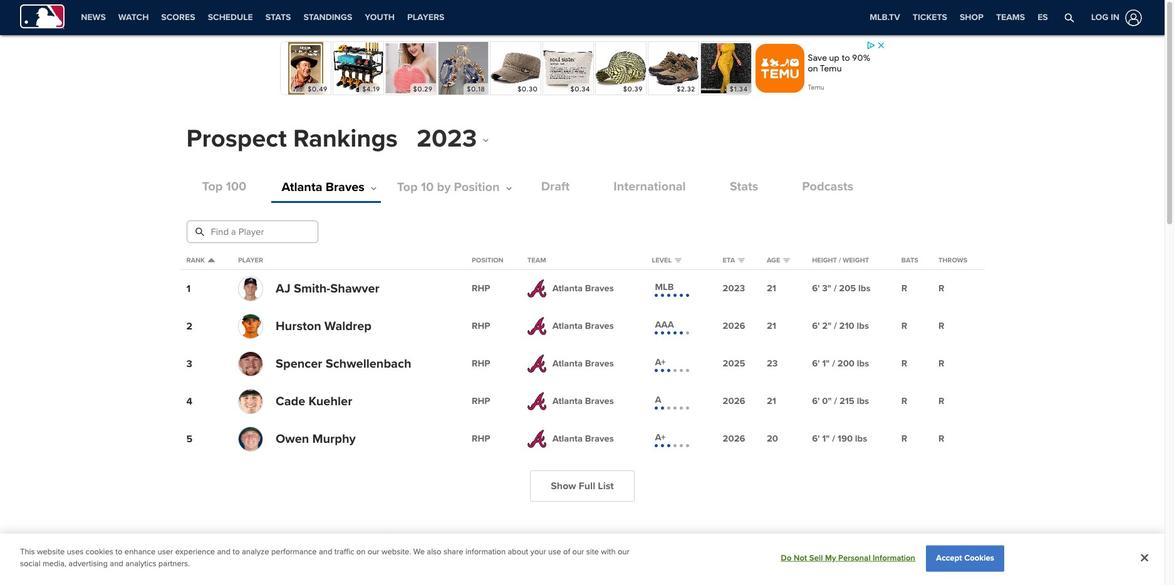 Task type: locate. For each thing, give the bounding box(es) containing it.
lbs right 200
[[857, 358, 869, 369]]

position left team
[[472, 256, 504, 264]]

6' left 190
[[812, 433, 820, 445]]

2 horizontal spatial our
[[618, 547, 630, 557]]

210
[[839, 320, 855, 332]]

and left traffic
[[319, 547, 332, 557]]

21 up 23
[[767, 320, 776, 332]]

1 horizontal spatial and
[[217, 547, 231, 557]]

this website uses cookies to enhance user experience and to analyze performance and traffic on our website. we also share information about your use of our site with our social media, advertising and analytics partners.
[[20, 547, 630, 569]]

10
[[421, 180, 434, 195]]

2026 for kuehler
[[723, 396, 745, 407]]

1"
[[822, 358, 830, 369], [822, 433, 830, 445]]

watch
[[118, 12, 149, 23]]

1 6' from the top
[[812, 283, 820, 294]]

5 rhp from the top
[[472, 433, 490, 445]]

top for top 10 by position
[[397, 180, 418, 195]]

0 horizontal spatial stats
[[266, 12, 291, 23]]

age
[[767, 256, 780, 264]]

3 rhp from the top
[[472, 358, 490, 369]]

0 vertical spatial 2026
[[723, 320, 745, 332]]

1 rhp from the top
[[472, 283, 490, 294]]

prospect up 100
[[186, 123, 287, 154]]

user
[[158, 547, 173, 557]]

scores link
[[155, 0, 202, 35]]

this
[[20, 547, 35, 557]]

top navigation menu bar
[[0, 0, 1165, 35]]

secondary navigation element
[[75, 0, 451, 35], [451, 0, 556, 35]]

rhp for owen murphy
[[472, 433, 490, 445]]

1 to from the left
[[115, 547, 122, 557]]

atlanta for schwellenbach
[[553, 358, 583, 369]]

3 atlanta braves logo image from the top
[[527, 355, 546, 373]]

our right of
[[572, 547, 584, 557]]

headlines
[[336, 529, 421, 552]]

4 atlanta braves logo image from the top
[[527, 393, 546, 410]]

5 atlanta braves logo image from the top
[[527, 430, 546, 448]]

6' left 3"
[[812, 283, 820, 294]]

filter image right age
[[783, 257, 790, 264]]

0 horizontal spatial filter image
[[738, 257, 745, 264]]

analyze
[[242, 547, 269, 557]]

players link
[[401, 0, 451, 35]]

draft
[[541, 179, 570, 194]]

1 secondary navigation element from the left
[[75, 0, 451, 35]]

2026 left 20
[[723, 433, 745, 445]]

teams
[[996, 12, 1025, 23]]

1 horizontal spatial top
[[397, 180, 418, 195]]

news
[[81, 12, 106, 23]]

2 21 from the top
[[767, 320, 776, 332]]

with
[[601, 547, 616, 557]]

0 horizontal spatial top
[[202, 179, 223, 194]]

2 a+ from the top
[[655, 432, 666, 443]]

information
[[466, 547, 506, 557]]

0 vertical spatial 21
[[767, 283, 776, 294]]

our right the on at the bottom of the page
[[368, 547, 380, 557]]

/ for hurston waldrep
[[834, 320, 837, 332]]

major league baseball image
[[20, 4, 65, 29]]

braves for murphy
[[585, 433, 614, 445]]

atlanta braves logo image for owen murphy
[[527, 430, 546, 448]]

1 horizontal spatial filter image
[[783, 257, 790, 264]]

smith-
[[294, 281, 330, 296]]

and right experience
[[217, 547, 231, 557]]

0 vertical spatial position
[[454, 180, 500, 195]]

1 vertical spatial a+
[[655, 432, 666, 443]]

our right the 'with'
[[618, 547, 630, 557]]

2026 up 2025
[[723, 320, 745, 332]]

atlanta braves logo image
[[527, 280, 546, 297], [527, 317, 546, 335], [527, 355, 546, 373], [527, 393, 546, 410], [527, 430, 546, 448]]

1 vertical spatial prospect
[[256, 529, 331, 552]]

1 vertical spatial 1"
[[822, 433, 830, 445]]

age button
[[767, 256, 790, 265]]

0 vertical spatial 2023
[[417, 123, 477, 154]]

1" for owen murphy
[[822, 433, 830, 445]]

1 horizontal spatial to
[[233, 547, 240, 557]]

1 vertical spatial 2026
[[723, 396, 745, 407]]

standings link
[[297, 0, 359, 35]]

standings
[[304, 12, 352, 23]]

1" for spencer schwellenbach
[[822, 358, 830, 369]]

1 vertical spatial 21
[[767, 320, 776, 332]]

player
[[238, 256, 263, 264]]

1 atlanta braves logo image from the top
[[527, 280, 546, 297]]

accept cookies button
[[926, 546, 1005, 572]]

/ right 3"
[[834, 283, 837, 294]]

2 filter image from the left
[[783, 257, 790, 264]]

4 rhp from the top
[[472, 396, 490, 407]]

owen
[[276, 431, 309, 446]]

filter image
[[738, 257, 745, 264], [783, 257, 790, 264]]

cade kuehler
[[276, 394, 352, 409]]

hurston
[[276, 319, 321, 334]]

to left analyze
[[233, 547, 240, 557]]

photo headshot of aj smith-shawver image
[[239, 277, 263, 300]]

rhp for hurston waldrep
[[472, 320, 490, 332]]

atlanta braves for kuehler
[[553, 396, 614, 407]]

braves for schwellenbach
[[585, 358, 614, 369]]

photo headshot of spencer schwellenbach image
[[239, 352, 263, 376]]

to right cookies
[[115, 547, 122, 557]]

site
[[586, 547, 599, 557]]

photo headshot of hurston waldrep image
[[239, 308, 263, 344]]

21
[[767, 283, 776, 294], [767, 320, 776, 332], [767, 396, 776, 407]]

a+ up a
[[655, 356, 666, 368]]

stats button
[[730, 179, 758, 194]]

5 6' from the top
[[812, 433, 820, 445]]

filter image right eta
[[738, 257, 745, 264]]

0 vertical spatial stats
[[266, 12, 291, 23]]

lbs right the 205
[[858, 283, 871, 294]]

lbs right 215
[[857, 396, 869, 407]]

/ right the 2"
[[834, 320, 837, 332]]

atlanta braves for schwellenbach
[[553, 358, 614, 369]]

uses
[[67, 547, 83, 557]]

shop
[[960, 12, 984, 23]]

lbs
[[858, 283, 871, 294], [857, 320, 869, 332], [857, 358, 869, 369], [857, 396, 869, 407], [855, 433, 867, 445]]

advertising
[[69, 559, 108, 569]]

height
[[812, 256, 837, 264]]

atlanta braves logo image for aj smith-shawver
[[527, 280, 546, 297]]

21 down age
[[767, 283, 776, 294]]

6'
[[812, 283, 820, 294], [812, 320, 820, 332], [812, 358, 820, 369], [812, 396, 820, 407], [812, 433, 820, 445]]

215
[[840, 396, 855, 407]]

205
[[839, 283, 856, 294]]

atlanta braves logo image for spencer schwellenbach
[[527, 355, 546, 373]]

3 6' from the top
[[812, 358, 820, 369]]

braves for smith-
[[585, 283, 614, 294]]

log in
[[1091, 12, 1120, 23]]

1 filter image from the left
[[738, 257, 745, 264]]

atlanta braves for smith-
[[553, 283, 614, 294]]

1 horizontal spatial 2023
[[723, 283, 745, 294]]

2 vertical spatial 21
[[767, 396, 776, 407]]

/ right 0" on the bottom right of page
[[834, 396, 837, 407]]

2026 down 2025
[[723, 396, 745, 407]]

3
[[186, 357, 192, 370]]

spencer
[[276, 356, 322, 371]]

1" left 190
[[822, 433, 830, 445]]

not
[[794, 553, 807, 563]]

atlanta braves
[[282, 180, 365, 195], [553, 283, 614, 294], [553, 320, 614, 332], [553, 358, 614, 369], [553, 396, 614, 407], [553, 433, 614, 445]]

rhp for aj smith-shawver
[[472, 283, 490, 294]]

rhp
[[472, 283, 490, 294], [472, 320, 490, 332], [472, 358, 490, 369], [472, 396, 490, 407], [472, 433, 490, 445]]

2023 up top 10 by position
[[417, 123, 477, 154]]

2 atlanta braves logo image from the top
[[527, 317, 546, 335]]

2 6' from the top
[[812, 320, 820, 332]]

6' for spencer schwellenbach
[[812, 358, 820, 369]]

/ left 200
[[832, 358, 835, 369]]

enhance
[[125, 547, 156, 557]]

21 down 23
[[767, 396, 776, 407]]

position right by
[[454, 180, 500, 195]]

top left the 10
[[397, 180, 418, 195]]

20
[[767, 433, 778, 445]]

3 our from the left
[[618, 547, 630, 557]]

by
[[437, 180, 451, 195]]

filter image for age
[[783, 257, 790, 264]]

log in button
[[1076, 7, 1145, 29]]

1 1" from the top
[[822, 358, 830, 369]]

top
[[202, 179, 223, 194], [397, 180, 418, 195]]

0 horizontal spatial our
[[368, 547, 380, 557]]

3 2026 from the top
[[723, 433, 745, 445]]

1 2026 from the top
[[723, 320, 745, 332]]

2023 down eta "button"
[[723, 283, 745, 294]]

top 100
[[202, 179, 247, 194]]

atlanta for murphy
[[553, 433, 583, 445]]

2 2026 from the top
[[723, 396, 745, 407]]

full
[[579, 480, 595, 492]]

a
[[655, 394, 661, 405]]

privacy alert dialog
[[0, 534, 1165, 585]]

1 vertical spatial stats
[[730, 179, 758, 194]]

show
[[551, 480, 576, 492]]

2 1" from the top
[[822, 433, 830, 445]]

filter image inside eta "button"
[[738, 257, 745, 264]]

prospect left traffic
[[256, 529, 331, 552]]

0 horizontal spatial to
[[115, 547, 122, 557]]

top left 100
[[202, 179, 223, 194]]

5
[[186, 433, 193, 445]]

prospect
[[186, 123, 287, 154], [256, 529, 331, 552]]

top 10 by position
[[397, 180, 500, 195]]

top for top 100
[[202, 179, 223, 194]]

a+ down a
[[655, 432, 666, 443]]

6' 3" / 205 lbs
[[812, 283, 871, 294]]

6' left 0" on the bottom right of page
[[812, 396, 820, 407]]

2 horizontal spatial and
[[319, 547, 332, 557]]

do not sell my personal information button
[[781, 546, 916, 571]]

scores
[[161, 12, 195, 23]]

1" left 200
[[822, 358, 830, 369]]

6' left the 2"
[[812, 320, 820, 332]]

stats inside secondary navigation element
[[266, 12, 291, 23]]

aj smith-shawver
[[276, 281, 380, 296]]

1 horizontal spatial our
[[572, 547, 584, 557]]

1 a+ from the top
[[655, 356, 666, 368]]

we
[[413, 547, 425, 557]]

aaa
[[655, 319, 674, 330]]

4 6' from the top
[[812, 396, 820, 407]]

a+ for spencer schwellenbach
[[655, 356, 666, 368]]

website
[[37, 547, 65, 557]]

list
[[598, 480, 614, 492]]

2 rhp from the top
[[472, 320, 490, 332]]

and down cookies
[[110, 559, 123, 569]]

a+
[[655, 356, 666, 368], [655, 432, 666, 443]]

filter image inside age button
[[783, 257, 790, 264]]

3 21 from the top
[[767, 396, 776, 407]]

lbs right 210
[[857, 320, 869, 332]]

filter image
[[675, 257, 682, 264]]

secondary navigation element containing news
[[75, 0, 451, 35]]

23
[[767, 358, 778, 369]]

2 vertical spatial 2026
[[723, 433, 745, 445]]

1 21 from the top
[[767, 283, 776, 294]]

6' 2" / 210 lbs
[[812, 320, 869, 332]]

1 vertical spatial 2023
[[723, 283, 745, 294]]

photo headshot of owen murphy image
[[239, 421, 263, 457]]

2"
[[822, 320, 832, 332]]

0 vertical spatial a+
[[655, 356, 666, 368]]

lbs right 190
[[855, 433, 867, 445]]

6' left 200
[[812, 358, 820, 369]]

0 vertical spatial 1"
[[822, 358, 830, 369]]

schedule
[[208, 12, 253, 23]]

/ left 190
[[832, 433, 835, 445]]

2023
[[417, 123, 477, 154], [723, 283, 745, 294]]



Task type: describe. For each thing, give the bounding box(es) containing it.
use
[[548, 547, 561, 557]]

news link
[[75, 0, 112, 35]]

atlanta for smith-
[[553, 283, 583, 294]]

schwellenbach
[[326, 356, 411, 371]]

in
[[1111, 12, 1120, 23]]

21 for aj smith-shawver
[[767, 283, 776, 294]]

6' for cade kuehler
[[812, 396, 820, 407]]

tertiary navigation element
[[864, 0, 1054, 35]]

draft button
[[541, 179, 570, 194]]

throws
[[939, 256, 968, 264]]

0 horizontal spatial 2023
[[417, 123, 477, 154]]

braves for kuehler
[[585, 396, 614, 407]]

photo headshot of cade kuehler image
[[239, 389, 263, 413]]

2026 for waldrep
[[723, 320, 745, 332]]

/ for cade kuehler
[[834, 396, 837, 407]]

show full list
[[551, 480, 614, 492]]

spencer schwellenbach
[[276, 356, 411, 371]]

6' for hurston waldrep
[[812, 320, 820, 332]]

team
[[527, 256, 546, 264]]

waldrep
[[324, 319, 372, 334]]

sell
[[809, 553, 823, 563]]

show full list button
[[530, 470, 635, 502]]

6' for aj smith-shawver
[[812, 283, 820, 294]]

on
[[356, 547, 366, 557]]

lbs for cade kuehler
[[857, 396, 869, 407]]

2
[[186, 320, 192, 332]]

190
[[838, 433, 853, 445]]

tickets link
[[907, 0, 954, 35]]

es link
[[1031, 0, 1054, 35]]

teams link
[[990, 0, 1031, 35]]

schedule link
[[202, 0, 259, 35]]

0 horizontal spatial and
[[110, 559, 123, 569]]

2 secondary navigation element from the left
[[451, 0, 556, 35]]

podcasts
[[802, 179, 854, 194]]

website.
[[382, 547, 411, 557]]

eta button
[[723, 256, 745, 265]]

/ for owen murphy
[[832, 433, 835, 445]]

level button
[[652, 256, 682, 265]]

share
[[444, 547, 463, 557]]

weight
[[843, 256, 869, 264]]

3"
[[822, 283, 831, 294]]

200
[[838, 358, 855, 369]]

accept cookies
[[936, 553, 994, 563]]

/ right the height
[[839, 256, 841, 264]]

lbs for aj smith-shawver
[[858, 283, 871, 294]]

social
[[20, 559, 40, 569]]

shop link
[[954, 0, 990, 35]]

atlanta braves logo image for cade kuehler
[[527, 393, 546, 410]]

6' for owen murphy
[[812, 433, 820, 445]]

experience
[[175, 547, 215, 557]]

performance
[[271, 547, 317, 557]]

2 to from the left
[[233, 547, 240, 557]]

log
[[1091, 12, 1109, 23]]

bats
[[902, 256, 918, 264]]

information
[[873, 553, 916, 563]]

1 horizontal spatial stats
[[730, 179, 758, 194]]

youth
[[365, 12, 395, 23]]

atlanta for waldrep
[[553, 320, 583, 332]]

arrow up image
[[208, 257, 215, 264]]

atlanta for kuehler
[[553, 396, 583, 407]]

atlanta braves logo image for hurston waldrep
[[527, 317, 546, 335]]

braves prospect headlines
[[193, 529, 421, 552]]

players
[[407, 12, 444, 23]]

accept
[[936, 553, 962, 563]]

prospect rankings
[[186, 123, 398, 154]]

/ for aj smith-shawver
[[834, 283, 837, 294]]

100
[[226, 179, 247, 194]]

6' 1" / 200 lbs
[[812, 358, 869, 369]]

search image
[[195, 227, 205, 236]]

atlanta braves for waldrep
[[553, 320, 614, 332]]

atlanta braves for murphy
[[553, 433, 614, 445]]

mlb.tv link
[[864, 0, 907, 35]]

2026 for murphy
[[723, 433, 745, 445]]

0 vertical spatial prospect
[[186, 123, 287, 154]]

about
[[508, 547, 528, 557]]

6' 1" / 190 lbs
[[812, 433, 867, 445]]

murphy
[[312, 431, 356, 446]]

watch link
[[112, 0, 155, 35]]

height / weight
[[812, 256, 869, 264]]

media,
[[43, 559, 66, 569]]

4
[[186, 395, 192, 408]]

advertisement region
[[279, 40, 886, 96]]

my
[[825, 553, 836, 563]]

owen murphy
[[276, 431, 356, 446]]

mlb
[[655, 281, 674, 293]]

rankings
[[293, 123, 398, 154]]

filter image for eta
[[738, 257, 745, 264]]

lbs for owen murphy
[[855, 433, 867, 445]]

lbs for spencer schwellenbach
[[857, 358, 869, 369]]

international
[[614, 179, 686, 194]]

eta
[[723, 256, 735, 264]]

cade
[[276, 394, 305, 409]]

rank
[[186, 256, 205, 264]]

es
[[1038, 12, 1048, 23]]

cookies
[[86, 547, 113, 557]]

1 our from the left
[[368, 547, 380, 557]]

Prospect Search text field
[[211, 221, 296, 242]]

also
[[427, 547, 441, 557]]

aj
[[276, 281, 291, 296]]

shawver
[[330, 281, 380, 296]]

21 for cade kuehler
[[767, 396, 776, 407]]

mlb.tv
[[870, 12, 900, 23]]

a+ for owen murphy
[[655, 432, 666, 443]]

/ for spencer schwellenbach
[[832, 358, 835, 369]]

lbs for hurston waldrep
[[857, 320, 869, 332]]

braves for waldrep
[[585, 320, 614, 332]]

traffic
[[334, 547, 354, 557]]

rank button
[[186, 256, 215, 265]]

21 for hurston waldrep
[[767, 320, 776, 332]]

1 vertical spatial position
[[472, 256, 504, 264]]

2 our from the left
[[572, 547, 584, 557]]

rhp for spencer schwellenbach
[[472, 358, 490, 369]]

youth link
[[359, 0, 401, 35]]

rhp for cade kuehler
[[472, 396, 490, 407]]

cookies
[[964, 553, 994, 563]]

hurston waldrep
[[276, 319, 372, 334]]

analytics
[[125, 559, 156, 569]]



Task type: vqa. For each thing, say whether or not it's contained in the screenshot.
5
yes



